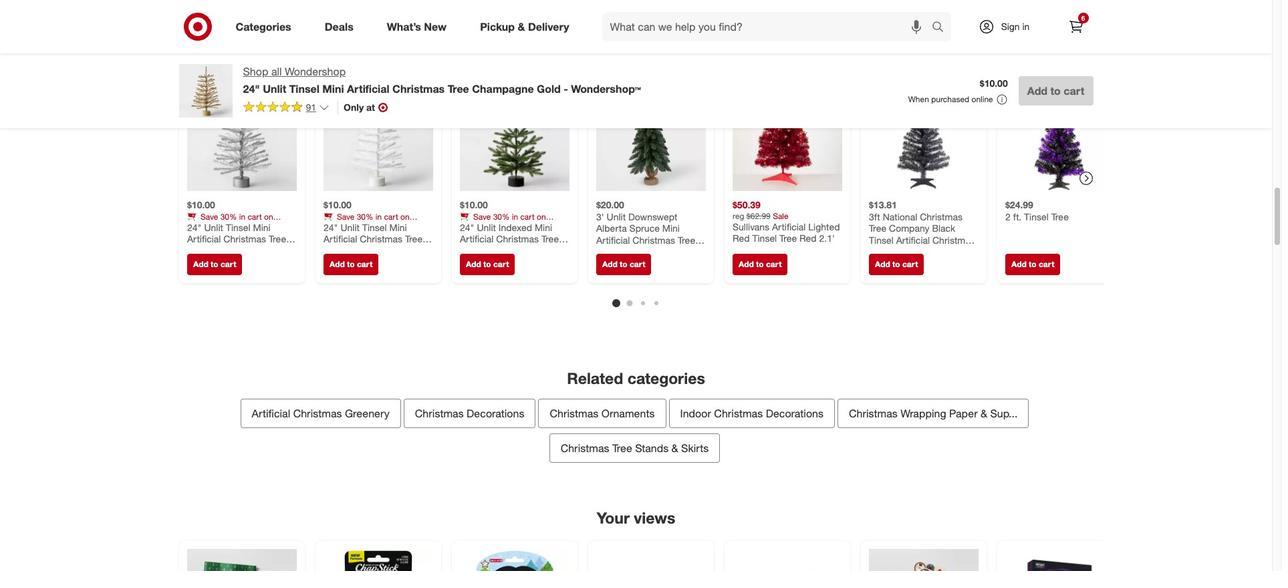 Task type: locate. For each thing, give the bounding box(es) containing it.
tinsel inside 24" unlit tinsel mini artificial christmas tree white - wondershop™
[[362, 222, 387, 233]]

2 decor from the left
[[375, 222, 396, 232]]

mini inside 24" unlit tinsel mini artificial christmas tree white - wondershop™
[[389, 222, 407, 233]]

add to cart button for 24" unlit indexed mini artificial christmas tree - wondershop™
[[460, 254, 515, 276]]

with
[[596, 246, 614, 258], [889, 246, 907, 258]]

unlit inside 24" unlit tinsel mini artificial christmas tree white - wondershop™
[[340, 222, 359, 233]]

0 horizontal spatial select
[[187, 222, 208, 232]]

add for 24" unlit tinsel mini artificial christmas tree white - wondershop™
[[329, 260, 345, 270]]

0 horizontal spatial holiday
[[211, 222, 236, 232]]

& right pickup
[[518, 20, 525, 33]]

2
[[1006, 211, 1011, 222]]

1 vertical spatial &
[[981, 407, 988, 421]]

24" inside 24" unlit tinsel mini artificial christmas tree silver - wondershop™
[[187, 222, 201, 233]]

2 red from the left
[[800, 233, 817, 244]]

0 horizontal spatial &
[[518, 20, 525, 33]]

mini for 24" unlit tinsel mini artificial christmas tree silver - wondershop™
[[253, 222, 270, 233]]

holiday for 24" unlit indexed mini artificial christmas tree - wondershop™
[[484, 222, 509, 232]]

$10.00 for 24" unlit tinsel mini artificial christmas tree white - wondershop™
[[323, 199, 351, 211]]

purchased
[[932, 94, 970, 104]]

with down alberta
[[596, 246, 614, 258]]

2 select from the left
[[323, 222, 345, 232]]

-
[[564, 82, 568, 96], [561, 233, 565, 245], [213, 245, 216, 257], [350, 245, 354, 257], [670, 246, 674, 258]]

2 30% from the left
[[357, 212, 373, 222]]

2 save 30% in cart on select holiday decor from the left
[[323, 212, 409, 232]]

sale
[[773, 211, 789, 221]]

0 horizontal spatial 30%
[[220, 212, 237, 222]]

select for 24" unlit indexed mini artificial christmas tree - wondershop™
[[460, 222, 481, 232]]

in for 24" unlit indexed mini artificial christmas tree - wondershop™
[[512, 212, 518, 222]]

company
[[889, 223, 930, 234]]

unlit inside 24" unlit tinsel mini artificial christmas tree silver - wondershop™
[[204, 222, 223, 233]]

decorations
[[467, 407, 525, 421], [766, 407, 824, 421]]

search
[[926, 21, 958, 34]]

christmas wrapping paper & sup...
[[849, 407, 1018, 421]]

unlit down all
[[263, 82, 287, 96]]

2 horizontal spatial select
[[460, 222, 481, 232]]

tree
[[448, 82, 469, 96], [1052, 211, 1069, 222], [869, 223, 887, 234], [780, 233, 797, 244], [269, 233, 286, 245], [405, 233, 422, 245], [541, 233, 559, 245], [678, 234, 695, 246], [869, 246, 887, 258], [613, 442, 633, 455]]

24" up "silver"
[[187, 222, 201, 233]]

1 horizontal spatial holiday
[[347, 222, 373, 232]]

what's
[[387, 20, 421, 33]]

add to cart for 3ft national christmas tree company black tinsel artificial christmas tree with plastic stand
[[875, 260, 918, 270]]

24" unlit tinsel mini artificial christmas tree white - wondershop™
[[323, 222, 422, 257]]

wrapping
[[901, 407, 947, 421]]

to for 24" unlit indexed mini artificial christmas tree - wondershop™
[[483, 260, 491, 270]]

wondershop™
[[571, 82, 641, 96], [219, 245, 277, 257], [356, 245, 414, 257], [460, 245, 518, 257], [596, 258, 655, 269]]

&
[[518, 20, 525, 33], [981, 407, 988, 421], [672, 442, 679, 455]]

1 horizontal spatial save 30% in cart on select holiday decor
[[323, 212, 409, 232]]

3 select from the left
[[460, 222, 481, 232]]

0 horizontal spatial on
[[264, 212, 273, 222]]

- inside shop all wondershop 24" unlit tinsel mini artificial christmas tree champagne gold - wondershop™
[[564, 82, 568, 96]]

teeturtle casting shadows board game image
[[1006, 550, 1115, 572]]

add down company
[[875, 260, 890, 270]]

3ft national christmas tree company black tinsel artificial christmas tree with plastic stand image
[[869, 82, 979, 191]]

mini
[[323, 82, 344, 96], [253, 222, 270, 233], [389, 222, 407, 233], [535, 222, 552, 233], [662, 223, 680, 234]]

- inside 24" unlit indexed mini artificial christmas tree - wondershop™
[[561, 233, 565, 245]]

spruce
[[629, 223, 660, 234]]

unique bargains paper gift bag pack pink flower storage bag for party favor image
[[733, 550, 842, 572]]

christmas ornaments link
[[539, 399, 667, 429]]

$10.00 for 24" unlit tinsel mini artificial christmas tree silver - wondershop™
[[187, 199, 215, 211]]

1 horizontal spatial red
[[800, 233, 817, 244]]

save up white in the top of the page
[[337, 212, 354, 222]]

add to cart button for 3ft national christmas tree company black tinsel artificial christmas tree with plastic stand
[[869, 254, 924, 276]]

related categories
[[567, 369, 705, 388]]

6 link
[[1062, 12, 1091, 41]]

2 horizontal spatial 30%
[[493, 212, 510, 222]]

christmas inside 24" unlit tinsel mini artificial christmas tree silver - wondershop™
[[223, 233, 266, 245]]

2 decorations from the left
[[766, 407, 824, 421]]

select up white in the top of the page
[[323, 222, 345, 232]]

add down white in the top of the page
[[329, 260, 345, 270]]

with inside $20.00 3' unlit downswept alberta spruce mini artificial christmas tree with burlap base - wondershop™
[[596, 246, 614, 258]]

wondershop™ inside 24" unlit tinsel mini artificial christmas tree white - wondershop™
[[356, 245, 414, 257]]

- inside 24" unlit tinsel mini artificial christmas tree silver - wondershop™
[[213, 245, 216, 257]]

tinsel
[[289, 82, 320, 96], [1024, 211, 1049, 222], [226, 222, 250, 233], [362, 222, 387, 233], [752, 233, 777, 244], [869, 234, 894, 246]]

24" unlit tinsel mini artificial christmas tree white - wondershop™ image
[[323, 82, 433, 191]]

add down burlap at the top of page
[[602, 260, 618, 270]]

save 30% in cart on select holiday decor
[[187, 212, 273, 232], [323, 212, 409, 232], [460, 212, 546, 232]]

christmas inside $20.00 3' unlit downswept alberta spruce mini artificial christmas tree with burlap base - wondershop™
[[633, 234, 675, 246]]

red down 'sullivans'
[[733, 233, 750, 244]]

24" inside 24" unlit indexed mini artificial christmas tree - wondershop™
[[460, 222, 474, 233]]

black
[[932, 223, 956, 234]]

1 select from the left
[[187, 222, 208, 232]]

chapstick holiday sugar,sugar cookie,cotton candy and hot chocolate cake batter lip balm set - 4ct image
[[460, 550, 570, 572]]

add to cart for sullivans artificial lighted red tinsel tree red 2.1'
[[739, 260, 782, 270]]

add to cart button for 2 ft. tinsel tree
[[1006, 254, 1061, 276]]

0 horizontal spatial with
[[596, 246, 614, 258]]

add to cart button
[[1019, 76, 1094, 106], [187, 254, 242, 276], [323, 254, 378, 276], [460, 254, 515, 276], [596, 254, 651, 276], [733, 254, 788, 276], [869, 254, 924, 276], [1006, 254, 1061, 276]]

to for 3ft national christmas tree company black tinsel artificial christmas tree with plastic stand
[[893, 260, 900, 270]]

2 horizontal spatial holiday
[[484, 222, 509, 232]]

sullivans
[[733, 221, 770, 232]]

downswept
[[628, 211, 677, 222]]

red left 2.1' on the right top of page
[[800, 233, 817, 244]]

mini inside 24" unlit indexed mini artificial christmas tree - wondershop™
[[535, 222, 552, 233]]

sign in
[[1002, 21, 1030, 32]]

holiday
[[211, 222, 236, 232], [347, 222, 373, 232], [484, 222, 509, 232]]

24"
[[243, 82, 260, 96], [187, 222, 201, 233], [323, 222, 338, 233], [460, 222, 474, 233]]

artificial christmas greenery link
[[240, 399, 401, 429]]

add down 'sullivans'
[[739, 260, 754, 270]]

add for 24" unlit tinsel mini artificial christmas tree silver - wondershop™
[[193, 260, 208, 270]]

2 on from the left
[[400, 212, 409, 222]]

24" left indexed
[[460, 222, 474, 233]]

24" for 24" unlit tinsel mini artificial christmas tree silver - wondershop™
[[187, 222, 201, 233]]

& left sup...
[[981, 407, 988, 421]]

24" inside 24" unlit tinsel mini artificial christmas tree white - wondershop™
[[323, 222, 338, 233]]

wondershop™ right "silver"
[[219, 245, 277, 257]]

1 horizontal spatial decorations
[[766, 407, 824, 421]]

on for 24" unlit tinsel mini artificial christmas tree white - wondershop™
[[400, 212, 409, 222]]

select left indexed
[[460, 222, 481, 232]]

image of 24" unlit tinsel mini artificial christmas tree champagne gold - wondershop™ image
[[179, 64, 232, 118]]

$20.00
[[596, 199, 624, 211]]

wondershop™ inside $20.00 3' unlit downswept alberta spruce mini artificial christmas tree with burlap base - wondershop™
[[596, 258, 655, 269]]

wondershop™ down indexed
[[460, 245, 518, 257]]

1 horizontal spatial with
[[889, 246, 907, 258]]

indoor christmas decorations link
[[669, 399, 835, 429]]

0 horizontal spatial save 30% in cart on select holiday decor
[[187, 212, 273, 232]]

add down "silver"
[[193, 260, 208, 270]]

select up "silver"
[[187, 222, 208, 232]]

christmas decorations
[[415, 407, 525, 421]]

0 horizontal spatial red
[[733, 233, 750, 244]]

categories
[[236, 20, 291, 33]]

1 horizontal spatial on
[[400, 212, 409, 222]]

skirts
[[682, 442, 709, 455]]

1 horizontal spatial &
[[672, 442, 679, 455]]

unlit up white in the top of the page
[[340, 222, 359, 233]]

1 horizontal spatial decor
[[375, 222, 396, 232]]

6
[[1082, 14, 1086, 22]]

3 30% from the left
[[493, 212, 510, 222]]

1 horizontal spatial save
[[337, 212, 354, 222]]

artificial inside 24" unlit tinsel mini artificial christmas tree white - wondershop™
[[323, 233, 357, 245]]

2 horizontal spatial save
[[473, 212, 491, 222]]

wondershop™ inside 24" unlit tinsel mini artificial christmas tree silver - wondershop™
[[219, 245, 277, 257]]

3 save 30% in cart on select holiday decor from the left
[[460, 212, 546, 232]]

mini for 24" unlit tinsel mini artificial christmas tree white - wondershop™
[[389, 222, 407, 233]]

unlit left indexed
[[477, 222, 496, 233]]

30%
[[220, 212, 237, 222], [357, 212, 373, 222], [493, 212, 510, 222]]

3 decor from the left
[[511, 222, 532, 232]]

24" down shop
[[243, 82, 260, 96]]

save up "silver"
[[200, 212, 218, 222]]

1 holiday from the left
[[211, 222, 236, 232]]

$13.81 3ft national christmas tree company black tinsel artificial christmas tree with plastic stand
[[869, 199, 975, 258]]

sponsored
[[1065, 17, 1105, 27]]

tree inside 24" unlit tinsel mini artificial christmas tree white - wondershop™
[[405, 233, 422, 245]]

to
[[1051, 84, 1061, 98], [210, 260, 218, 270], [347, 260, 355, 270], [483, 260, 491, 270], [620, 260, 627, 270], [756, 260, 764, 270], [893, 260, 900, 270], [1029, 260, 1037, 270]]

0 horizontal spatial decorations
[[467, 407, 525, 421]]

sign
[[1002, 21, 1020, 32]]

add
[[1028, 84, 1048, 98], [193, 260, 208, 270], [329, 260, 345, 270], [466, 260, 481, 270], [602, 260, 618, 270], [739, 260, 754, 270], [875, 260, 890, 270], [1012, 260, 1027, 270]]

indoor christmas decorations
[[681, 407, 824, 421]]

0 horizontal spatial save
[[200, 212, 218, 222]]

tree inside 24" unlit indexed mini artificial christmas tree - wondershop™
[[541, 233, 559, 245]]

on
[[264, 212, 273, 222], [400, 212, 409, 222], [537, 212, 546, 222]]

to for 24" unlit tinsel mini artificial christmas tree silver - wondershop™
[[210, 260, 218, 270]]

add for 3' unlit downswept alberta spruce mini artificial christmas tree with burlap base - wondershop™
[[602, 260, 618, 270]]

2 horizontal spatial decor
[[511, 222, 532, 232]]

30ct christmas tissue paper red/green - wondershop™ image
[[187, 550, 297, 572]]

decor for 24" unlit indexed mini artificial christmas tree - wondershop™
[[511, 222, 532, 232]]

$10.00 up "silver"
[[187, 199, 215, 211]]

to for 3' unlit downswept alberta spruce mini artificial christmas tree with burlap base - wondershop™
[[620, 260, 627, 270]]

chapstick moisturizing lip balm - original with spf 12 - 3ct/0.45oz image
[[323, 550, 433, 572]]

unlit for 24" unlit tinsel mini artificial christmas tree white - wondershop™
[[340, 222, 359, 233]]

to for 2 ft. tinsel tree
[[1029, 260, 1037, 270]]

add down 24" unlit indexed mini artificial christmas tree - wondershop™
[[466, 260, 481, 270]]

1 save 30% in cart on select holiday decor from the left
[[187, 212, 273, 232]]

& for christmas tree stands & skirts
[[672, 442, 679, 455]]

add to cart for 2 ft. tinsel tree
[[1012, 260, 1055, 270]]

1 decor from the left
[[239, 222, 259, 232]]

2 horizontal spatial save 30% in cart on select holiday decor
[[460, 212, 546, 232]]

add to cart for 3' unlit downswept alberta spruce mini artificial christmas tree with burlap base - wondershop™
[[602, 260, 645, 270]]

24" up white in the top of the page
[[323, 222, 338, 233]]

2 holiday from the left
[[347, 222, 373, 232]]

christmas tree stands & skirts link
[[550, 434, 721, 463]]

deals
[[325, 20, 354, 33]]

- inside 24" unlit tinsel mini artificial christmas tree white - wondershop™
[[350, 245, 354, 257]]

christmas
[[393, 82, 445, 96], [920, 211, 963, 222], [223, 233, 266, 245], [360, 233, 402, 245], [496, 233, 539, 245], [633, 234, 675, 246], [933, 234, 975, 246], [293, 407, 342, 421], [415, 407, 464, 421], [550, 407, 599, 421], [715, 407, 763, 421], [849, 407, 898, 421], [561, 442, 610, 455]]

save for 24" unlit tinsel mini artificial christmas tree white - wondershop™
[[337, 212, 354, 222]]

2.1'
[[819, 233, 835, 244]]

2 save from the left
[[337, 212, 354, 222]]

$13.81
[[869, 199, 897, 211]]

on for 24" unlit tinsel mini artificial christmas tree silver - wondershop™
[[264, 212, 273, 222]]

0 vertical spatial &
[[518, 20, 525, 33]]

unlit for 24" unlit tinsel mini artificial christmas tree silver - wondershop™
[[204, 222, 223, 233]]

2 with from the left
[[889, 246, 907, 258]]

$24.99
[[1006, 199, 1034, 211]]

wondershop™ down burlap at the top of page
[[596, 258, 655, 269]]

- right "gold"
[[564, 82, 568, 96]]

- right white in the top of the page
[[350, 245, 354, 257]]

artificial inside $50.39 reg $62.99 sale sullivans artificial lighted red tinsel tree red 2.1'
[[772, 221, 806, 232]]

tree inside $24.99 2 ft. tinsel tree
[[1052, 211, 1069, 222]]

1 horizontal spatial 30%
[[357, 212, 373, 222]]

artificial
[[347, 82, 390, 96], [772, 221, 806, 232], [187, 233, 221, 245], [323, 233, 357, 245], [460, 233, 494, 245], [596, 234, 630, 246], [896, 234, 930, 246], [252, 407, 290, 421]]

unlit up "silver"
[[204, 222, 223, 233]]

add to cart
[[1028, 84, 1085, 98], [193, 260, 236, 270], [329, 260, 372, 270], [466, 260, 509, 270], [602, 260, 645, 270], [739, 260, 782, 270], [875, 260, 918, 270], [1012, 260, 1055, 270]]

sign in link
[[967, 12, 1051, 41]]

categories link
[[224, 12, 308, 41]]

- right "silver"
[[213, 245, 216, 257]]

to for sullivans artificial lighted red tinsel tree red 2.1'
[[756, 260, 764, 270]]

wondershop™ inside 24" unlit indexed mini artificial christmas tree - wondershop™
[[460, 245, 518, 257]]

red
[[733, 233, 750, 244], [800, 233, 817, 244]]

deals link
[[314, 12, 370, 41]]

2 horizontal spatial on
[[537, 212, 546, 222]]

3 holiday from the left
[[484, 222, 509, 232]]

$50.39 reg $62.99 sale sullivans artificial lighted red tinsel tree red 2.1'
[[733, 199, 840, 244]]

1 with from the left
[[596, 246, 614, 258]]

24" inside shop all wondershop 24" unlit tinsel mini artificial christmas tree champagne gold - wondershop™
[[243, 82, 260, 96]]

wondershop™ right white in the top of the page
[[356, 245, 414, 257]]

artificial inside 24" unlit indexed mini artificial christmas tree - wondershop™
[[460, 233, 494, 245]]

1 save from the left
[[200, 212, 218, 222]]

save left indexed
[[473, 212, 491, 222]]

unlit inside 24" unlit indexed mini artificial christmas tree - wondershop™
[[477, 222, 496, 233]]

with left plastic
[[889, 246, 907, 258]]

advertisement region
[[168, 0, 1105, 16]]

$10.00 up white in the top of the page
[[323, 199, 351, 211]]

$10.00
[[980, 78, 1008, 89], [187, 199, 215, 211], [323, 199, 351, 211], [460, 199, 488, 211]]

- right "base" on the right of page
[[670, 246, 674, 258]]

unlit up alberta
[[607, 211, 626, 222]]

$50.39
[[733, 199, 761, 211]]

2 horizontal spatial &
[[981, 407, 988, 421]]

add right online
[[1028, 84, 1048, 98]]

holiday for 24" unlit tinsel mini artificial christmas tree white - wondershop™
[[347, 222, 373, 232]]

unlit inside shop all wondershop 24" unlit tinsel mini artificial christmas tree champagne gold - wondershop™
[[263, 82, 287, 96]]

cart
[[1064, 84, 1085, 98], [247, 212, 262, 222], [384, 212, 398, 222], [520, 212, 535, 222], [220, 260, 236, 270], [357, 260, 372, 270], [493, 260, 509, 270], [630, 260, 645, 270], [766, 260, 782, 270], [903, 260, 918, 270], [1039, 260, 1055, 270]]

stands
[[636, 442, 669, 455]]

1 horizontal spatial select
[[323, 222, 345, 232]]

holiday for 24" unlit tinsel mini artificial christmas tree silver - wondershop™
[[211, 222, 236, 232]]

3 on from the left
[[537, 212, 546, 222]]

save
[[200, 212, 218, 222], [337, 212, 354, 222], [473, 212, 491, 222]]

add down the ft.
[[1012, 260, 1027, 270]]

1 30% from the left
[[220, 212, 237, 222]]

3 save from the left
[[473, 212, 491, 222]]

1 on from the left
[[264, 212, 273, 222]]

0 horizontal spatial decor
[[239, 222, 259, 232]]

$10.00 up 24" unlit indexed mini artificial christmas tree - wondershop™
[[460, 199, 488, 211]]

reg
[[733, 211, 744, 221]]

2 vertical spatial &
[[672, 442, 679, 455]]

wondershop™ down similar in the top left of the page
[[571, 82, 641, 96]]

& left the skirts in the bottom of the page
[[672, 442, 679, 455]]

sullivans artificial lighted red tinsel tree red 2.1' image
[[733, 82, 842, 191]]

in
[[1023, 21, 1030, 32], [239, 212, 245, 222], [375, 212, 382, 222], [512, 212, 518, 222]]

only at
[[344, 102, 375, 113]]

50ct peel & stick santa and snowman christmas gift tag kraft - wondershop™ image
[[869, 550, 979, 572]]

mini inside 24" unlit tinsel mini artificial christmas tree silver - wondershop™
[[253, 222, 270, 233]]

- left alberta
[[561, 233, 565, 245]]

add to cart button for 3' unlit downswept alberta spruce mini artificial christmas tree with burlap base - wondershop™
[[596, 254, 651, 276]]

mini inside shop all wondershop 24" unlit tinsel mini artificial christmas tree champagne gold - wondershop™
[[323, 82, 344, 96]]

wondershop
[[285, 65, 346, 78]]



Task type: vqa. For each thing, say whether or not it's contained in the screenshot.
Search button
yes



Task type: describe. For each thing, give the bounding box(es) containing it.
similar items
[[589, 41, 684, 60]]

artificial inside 24" unlit tinsel mini artificial christmas tree silver - wondershop™
[[187, 233, 221, 245]]

views
[[634, 509, 676, 528]]

indoor
[[681, 407, 712, 421]]

to for 24" unlit tinsel mini artificial christmas tree white - wondershop™
[[347, 260, 355, 270]]

What can we help you find? suggestions appear below search field
[[602, 12, 935, 41]]

champagne
[[472, 82, 534, 96]]

pickup & delivery link
[[469, 12, 586, 41]]

on for 24" unlit indexed mini artificial christmas tree - wondershop™
[[537, 212, 546, 222]]

online
[[972, 94, 994, 104]]

3ft
[[869, 211, 880, 222]]

greenery
[[345, 407, 390, 421]]

add to cart for 24" unlit indexed mini artificial christmas tree - wondershop™
[[466, 260, 509, 270]]

christmas inside 24" unlit tinsel mini artificial christmas tree white - wondershop™
[[360, 233, 402, 245]]

$20.00 3' unlit downswept alberta spruce mini artificial christmas tree with burlap base - wondershop™
[[596, 199, 695, 269]]

tinsel inside 24" unlit tinsel mini artificial christmas tree silver - wondershop™
[[226, 222, 250, 233]]

search button
[[926, 12, 958, 44]]

ornaments
[[602, 407, 655, 421]]

select for 24" unlit tinsel mini artificial christmas tree white - wondershop™
[[323, 222, 345, 232]]

national
[[883, 211, 918, 222]]

with inside $13.81 3ft national christmas tree company black tinsel artificial christmas tree with plastic stand
[[889, 246, 907, 258]]

in for 24" unlit tinsel mini artificial christmas tree silver - wondershop™
[[239, 212, 245, 222]]

gold
[[537, 82, 561, 96]]

tree inside 24" unlit tinsel mini artificial christmas tree silver - wondershop™
[[269, 233, 286, 245]]

artificial christmas greenery
[[252, 407, 390, 421]]

24" for 24" unlit tinsel mini artificial christmas tree white - wondershop™
[[323, 222, 338, 233]]

tinsel inside shop all wondershop 24" unlit tinsel mini artificial christmas tree champagne gold - wondershop™
[[289, 82, 320, 96]]

christmas wrapping paper & sup... link
[[838, 399, 1030, 429]]

mini for 24" unlit indexed mini artificial christmas tree - wondershop™
[[535, 222, 552, 233]]

add for 24" unlit indexed mini artificial christmas tree - wondershop™
[[466, 260, 481, 270]]

silver
[[187, 245, 210, 257]]

christmas tree stands & skirts
[[561, 442, 709, 455]]

$62.99
[[747, 211, 771, 221]]

save for 24" unlit tinsel mini artificial christmas tree silver - wondershop™
[[200, 212, 218, 222]]

add to cart button for 24" unlit tinsel mini artificial christmas tree silver - wondershop™
[[187, 254, 242, 276]]

add to cart button for sullivans artificial lighted red tinsel tree red 2.1'
[[733, 254, 788, 276]]

burlap
[[616, 246, 644, 258]]

christmas inside 24" unlit indexed mini artificial christmas tree - wondershop™
[[496, 233, 539, 245]]

fossil friends dinosaur party decorative banner green - spritz™ image
[[596, 550, 706, 572]]

artificial inside $13.81 3ft national christmas tree company black tinsel artificial christmas tree with plastic stand
[[896, 234, 930, 246]]

24" unlit tinsel mini artificial christmas tree silver - wondershop™ image
[[187, 82, 297, 191]]

artificial inside shop all wondershop 24" unlit tinsel mini artificial christmas tree champagne gold - wondershop™
[[347, 82, 390, 96]]

91 link
[[243, 101, 330, 116]]

wondershop™ inside shop all wondershop 24" unlit tinsel mini artificial christmas tree champagne gold - wondershop™
[[571, 82, 641, 96]]

paper
[[950, 407, 978, 421]]

new
[[424, 20, 447, 33]]

artificial inside artificial christmas greenery link
[[252, 407, 290, 421]]

mini inside $20.00 3' unlit downswept alberta spruce mini artificial christmas tree with burlap base - wondershop™
[[662, 223, 680, 234]]

add to cart button for 24" unlit tinsel mini artificial christmas tree white - wondershop™
[[323, 254, 378, 276]]

lighted
[[809, 221, 840, 232]]

3' unlit downswept alberta spruce mini artificial christmas tree with burlap base - wondershop™ image
[[596, 82, 706, 191]]

all
[[271, 65, 282, 78]]

30% for 24" unlit indexed mini artificial christmas tree - wondershop™
[[493, 212, 510, 222]]

what's new link
[[376, 12, 464, 41]]

stand
[[940, 246, 964, 258]]

& for christmas wrapping paper & sup...
[[981, 407, 988, 421]]

at
[[367, 102, 375, 113]]

add for 2 ft. tinsel tree
[[1012, 260, 1027, 270]]

christmas inside shop all wondershop 24" unlit tinsel mini artificial christmas tree champagne gold - wondershop™
[[393, 82, 445, 96]]

when
[[909, 94, 930, 104]]

add for sullivans artificial lighted red tinsel tree red 2.1'
[[739, 260, 754, 270]]

- inside $20.00 3' unlit downswept alberta spruce mini artificial christmas tree with burlap base - wondershop™
[[670, 246, 674, 258]]

24" unlit indexed mini artificial christmas tree - wondershop™
[[460, 222, 565, 257]]

91
[[306, 102, 316, 113]]

categories
[[628, 369, 705, 388]]

save 30% in cart on select holiday decor for white
[[323, 212, 409, 232]]

what's new
[[387, 20, 447, 33]]

christmas ornaments
[[550, 407, 655, 421]]

tree inside shop all wondershop 24" unlit tinsel mini artificial christmas tree champagne gold - wondershop™
[[448, 82, 469, 96]]

ft.
[[1013, 211, 1022, 222]]

your
[[597, 509, 630, 528]]

when purchased online
[[909, 94, 994, 104]]

$10.00 for 24" unlit indexed mini artificial christmas tree - wondershop™
[[460, 199, 488, 211]]

artificial inside $20.00 3' unlit downswept alberta spruce mini artificial christmas tree with burlap base - wondershop™
[[596, 234, 630, 246]]

pickup
[[480, 20, 515, 33]]

tree inside $50.39 reg $62.99 sale sullivans artificial lighted red tinsel tree red 2.1'
[[780, 233, 797, 244]]

1 decorations from the left
[[467, 407, 525, 421]]

save for 24" unlit indexed mini artificial christmas tree - wondershop™
[[473, 212, 491, 222]]

tree inside $20.00 3' unlit downswept alberta spruce mini artificial christmas tree with burlap base - wondershop™
[[678, 234, 695, 246]]

shop
[[243, 65, 269, 78]]

unlit inside $20.00 3' unlit downswept alberta spruce mini artificial christmas tree with burlap base - wondershop™
[[607, 211, 626, 222]]

30% for 24" unlit tinsel mini artificial christmas tree silver - wondershop™
[[220, 212, 237, 222]]

items
[[644, 41, 684, 60]]

24" unlit tinsel mini artificial christmas tree silver - wondershop™
[[187, 222, 286, 257]]

3'
[[596, 211, 604, 222]]

base
[[646, 246, 668, 258]]

similar
[[589, 41, 639, 60]]

related
[[567, 369, 624, 388]]

unlit for 24" unlit indexed mini artificial christmas tree - wondershop™
[[477, 222, 496, 233]]

decor for 24" unlit tinsel mini artificial christmas tree silver - wondershop™
[[239, 222, 259, 232]]

tinsel inside $50.39 reg $62.99 sale sullivans artificial lighted red tinsel tree red 2.1'
[[752, 233, 777, 244]]

shop all wondershop 24" unlit tinsel mini artificial christmas tree champagne gold - wondershop™
[[243, 65, 641, 96]]

24" for 24" unlit indexed mini artificial christmas tree - wondershop™
[[460, 222, 474, 233]]

christmas decorations link
[[404, 399, 536, 429]]

30% for 24" unlit tinsel mini artificial christmas tree white - wondershop™
[[357, 212, 373, 222]]

decor for 24" unlit tinsel mini artificial christmas tree white - wondershop™
[[375, 222, 396, 232]]

save 30% in cart on select holiday decor for -
[[460, 212, 546, 232]]

2 ft. tinsel tree image
[[1006, 82, 1115, 191]]

sup...
[[991, 407, 1018, 421]]

in for 24" unlit tinsel mini artificial christmas tree white - wondershop™
[[375, 212, 382, 222]]

save 30% in cart on select holiday decor for silver
[[187, 212, 273, 232]]

tinsel inside $24.99 2 ft. tinsel tree
[[1024, 211, 1049, 222]]

add for 3ft national christmas tree company black tinsel artificial christmas tree with plastic stand
[[875, 260, 890, 270]]

delivery
[[528, 20, 570, 33]]

tinsel inside $13.81 3ft national christmas tree company black tinsel artificial christmas tree with plastic stand
[[869, 234, 894, 246]]

your views
[[597, 509, 676, 528]]

indexed
[[499, 222, 532, 233]]

$24.99 2 ft. tinsel tree
[[1006, 199, 1069, 222]]

add to cart for 24" unlit tinsel mini artificial christmas tree silver - wondershop™
[[193, 260, 236, 270]]

only
[[344, 102, 364, 113]]

add to cart for 24" unlit tinsel mini artificial christmas tree white - wondershop™
[[329, 260, 372, 270]]

alberta
[[596, 223, 627, 234]]

$10.00 up online
[[980, 78, 1008, 89]]

24" unlit indexed mini artificial christmas tree - wondershop™ image
[[460, 82, 570, 191]]

1 red from the left
[[733, 233, 750, 244]]

plastic
[[909, 246, 937, 258]]

white
[[323, 245, 347, 257]]

pickup & delivery
[[480, 20, 570, 33]]

select for 24" unlit tinsel mini artificial christmas tree silver - wondershop™
[[187, 222, 208, 232]]



